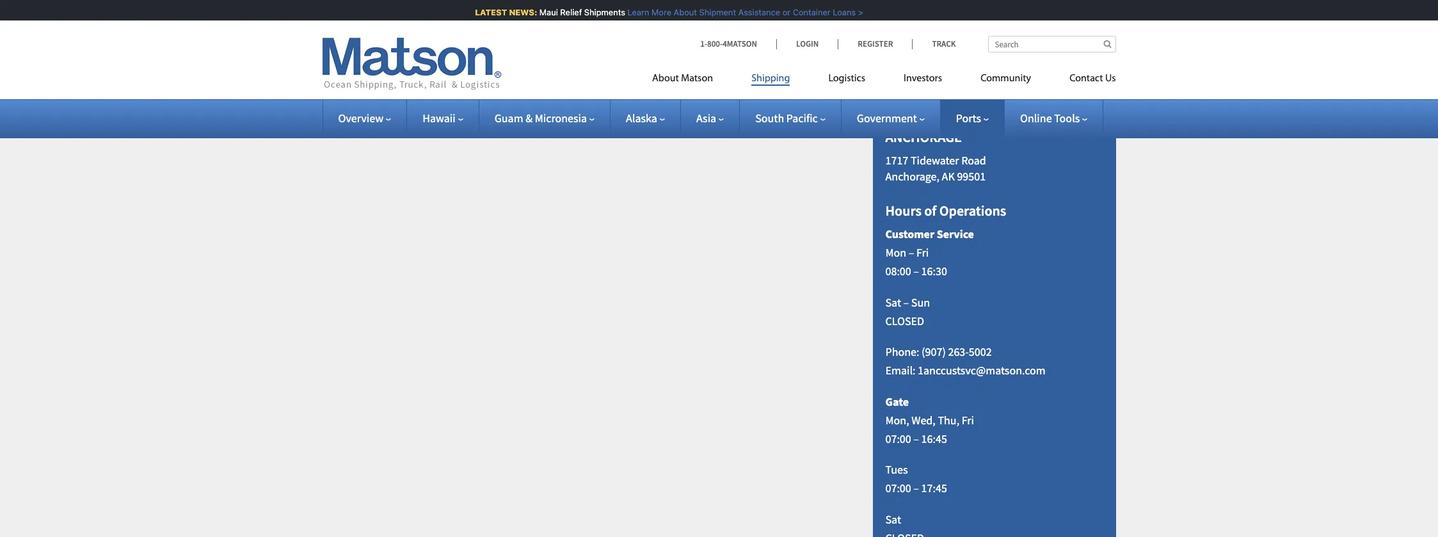 Task type: vqa. For each thing, say whether or not it's contained in the screenshot.
800-
yes



Task type: locate. For each thing, give the bounding box(es) containing it.
guam
[[495, 111, 524, 126]]

None search field
[[988, 36, 1117, 53]]

directions up get driving directions
[[932, 37, 994, 55]]

south pacific link
[[756, 111, 826, 126]]

about
[[671, 7, 694, 17], [653, 74, 679, 84]]

directions
[[932, 37, 994, 55], [952, 62, 1001, 77]]

driving
[[886, 37, 930, 55], [916, 62, 950, 77]]

contact us
[[1070, 74, 1117, 84]]

fri inside 'gate mon, wed, thu, fri 07:00 – 16:45'
[[962, 413, 975, 428]]

263-
[[949, 345, 969, 360]]

– left sun
[[904, 295, 910, 310]]

tidewater
[[911, 153, 960, 168]]

relief
[[557, 7, 579, 17]]

overview link
[[338, 111, 391, 126]]

ports
[[957, 111, 982, 126]]

1anccustsvc@matson.com
[[918, 363, 1046, 378]]

micronesia
[[535, 111, 587, 126]]

login link
[[777, 38, 838, 49]]

sat – sun closed
[[886, 295, 931, 328]]

800-
[[708, 38, 723, 49]]

– inside tues 07:00 – 17:45
[[914, 481, 920, 496]]

driving down driving directions
[[916, 62, 950, 77]]

gate mon, wed, thu, fri 07:00 – 16:45
[[886, 395, 975, 446]]

–
[[909, 245, 915, 260], [914, 264, 920, 279], [904, 295, 910, 310], [914, 431, 920, 446], [914, 481, 920, 496]]

1 vertical spatial fri
[[962, 413, 975, 428]]

blue matson logo with ocean, shipping, truck, rail and logistics written beneath it. image
[[322, 38, 502, 90]]

0 vertical spatial sat
[[886, 295, 902, 310]]

about matson link
[[653, 67, 733, 93]]

>
[[855, 7, 860, 17]]

fri right thu,
[[962, 413, 975, 428]]

sat up closed
[[886, 295, 902, 310]]

0 horizontal spatial fri
[[917, 245, 929, 260]]

track
[[933, 38, 956, 49]]

16:45
[[922, 431, 948, 446]]

about left matson on the left of the page
[[653, 74, 679, 84]]

1 vertical spatial sat
[[886, 512, 902, 527]]

1717
[[886, 153, 909, 168]]

ports link
[[957, 111, 989, 126]]

of
[[925, 202, 937, 220]]

register link
[[838, 38, 913, 49]]

07:00 down tues
[[886, 481, 912, 496]]

government link
[[857, 111, 925, 126]]

fri inside customer service mon – fri 08:00 – 16:30
[[917, 245, 929, 260]]

1 horizontal spatial fri
[[962, 413, 975, 428]]

shipments
[[581, 7, 622, 17]]

about right "more"
[[671, 7, 694, 17]]

– left 16:45
[[914, 431, 920, 446]]

community link
[[962, 67, 1051, 93]]

1 vertical spatial about
[[653, 74, 679, 84]]

07:00 inside tues 07:00 – 17:45
[[886, 481, 912, 496]]

0 vertical spatial 07:00
[[886, 431, 912, 446]]

1 vertical spatial 07:00
[[886, 481, 912, 496]]

customer service mon – fri 08:00 – 16:30
[[886, 227, 975, 279]]

track link
[[913, 38, 956, 49]]

hours of operations
[[886, 202, 1007, 220]]

customer
[[886, 227, 935, 242]]

sat
[[886, 295, 902, 310], [886, 512, 902, 527]]

hours
[[886, 202, 922, 220]]

– left 17:45
[[914, 481, 920, 496]]

99501
[[958, 169, 986, 184]]

asia
[[697, 111, 717, 126]]

logistics
[[829, 74, 866, 84]]

1 sat from the top
[[886, 295, 902, 310]]

0 vertical spatial directions
[[932, 37, 994, 55]]

mon
[[886, 245, 907, 260]]

– inside 'gate mon, wed, thu, fri 07:00 – 16:45'
[[914, 431, 920, 446]]

search image
[[1104, 40, 1112, 48]]

fri for mon – fri
[[917, 245, 929, 260]]

directions down track
[[952, 62, 1001, 77]]

1anccustsvc@matson.com link
[[918, 363, 1046, 378]]

1 vertical spatial directions
[[952, 62, 1001, 77]]

08:00
[[886, 264, 912, 279]]

sat inside sat – sun closed
[[886, 295, 902, 310]]

overview
[[338, 111, 384, 126]]

wed,
[[912, 413, 936, 428]]

&
[[526, 111, 533, 126]]

sat down tues 07:00 – 17:45
[[886, 512, 902, 527]]

07:00 inside 'gate mon, wed, thu, fri 07:00 – 16:45'
[[886, 431, 912, 446]]

2 07:00 from the top
[[886, 481, 912, 496]]

about matson
[[653, 74, 713, 84]]

1 07:00 from the top
[[886, 431, 912, 446]]

driving up get
[[886, 37, 930, 55]]

alaska link
[[626, 111, 665, 126]]

latest
[[472, 7, 504, 17]]

07:00 down mon,
[[886, 431, 912, 446]]

get driving directions
[[897, 62, 1001, 77]]

tues 07:00 – 17:45
[[886, 463, 948, 496]]

anchorage,
[[886, 169, 940, 184]]

fri up 16:30
[[917, 245, 929, 260]]

us
[[1106, 74, 1117, 84]]

road
[[962, 153, 987, 168]]

– inside sat – sun closed
[[904, 295, 910, 310]]

online tools link
[[1021, 111, 1088, 126]]

shipping link
[[733, 67, 810, 93]]

community
[[981, 74, 1032, 84]]

pacific
[[787, 111, 818, 126]]

gate
[[886, 395, 909, 409]]

fri for mon, wed, thu, fri
[[962, 413, 975, 428]]

2 sat from the top
[[886, 512, 902, 527]]

sun
[[912, 295, 931, 310]]

fri
[[917, 245, 929, 260], [962, 413, 975, 428]]

0 vertical spatial fri
[[917, 245, 929, 260]]



Task type: describe. For each thing, give the bounding box(es) containing it.
sat for sat – sun closed
[[886, 295, 902, 310]]

email:
[[886, 363, 916, 378]]

matson
[[682, 74, 713, 84]]

guam & micronesia
[[495, 111, 587, 126]]

online
[[1021, 111, 1053, 126]]

shipment
[[696, 7, 733, 17]]

login
[[797, 38, 819, 49]]

contact
[[1070, 74, 1104, 84]]

mon,
[[886, 413, 910, 428]]

4matson
[[723, 38, 758, 49]]

register
[[858, 38, 894, 49]]

phone: (907) 263-5002 email: 1anccustsvc@matson.com
[[886, 345, 1046, 378]]

Search search field
[[988, 36, 1117, 53]]

operations
[[940, 202, 1007, 220]]

sat for sat
[[886, 512, 902, 527]]

learn
[[625, 7, 646, 17]]

1717 tidewater road anchorage, ak 99501
[[886, 153, 987, 184]]

or
[[780, 7, 788, 17]]

guam & micronesia link
[[495, 111, 595, 126]]

asia link
[[697, 111, 724, 126]]

ak
[[942, 169, 955, 184]]

1-800-4matson
[[701, 38, 758, 49]]

hawaii link
[[423, 111, 463, 126]]

news:
[[506, 7, 534, 17]]

service
[[937, 227, 975, 242]]

0 vertical spatial about
[[671, 7, 694, 17]]

about inside top menu navigation
[[653, 74, 679, 84]]

online tools
[[1021, 111, 1081, 126]]

hawaii
[[423, 111, 456, 126]]

loans
[[830, 7, 853, 17]]

driving directions
[[886, 37, 994, 55]]

investors
[[904, 74, 943, 84]]

maui
[[536, 7, 555, 17]]

tues
[[886, 463, 908, 477]]

– right 08:00
[[914, 264, 920, 279]]

0 vertical spatial driving
[[886, 37, 930, 55]]

16:30
[[922, 264, 948, 279]]

more
[[649, 7, 668, 17]]

closed
[[886, 314, 925, 328]]

1 vertical spatial driving
[[916, 62, 950, 77]]

investors link
[[885, 67, 962, 93]]

(907)
[[922, 345, 946, 360]]

1-800-4matson link
[[701, 38, 777, 49]]

south pacific
[[756, 111, 818, 126]]

phone:
[[886, 345, 920, 360]]

south
[[756, 111, 785, 126]]

17:45
[[922, 481, 948, 496]]

learn more about shipment assistance or container loans > link
[[625, 7, 860, 17]]

get driving directions link
[[886, 62, 1001, 77]]

container
[[790, 7, 828, 17]]

assistance
[[735, 7, 777, 17]]

logistics link
[[810, 67, 885, 93]]

get
[[897, 62, 913, 77]]

alaska
[[626, 111, 658, 126]]

contact us link
[[1051, 67, 1117, 93]]

anchorage
[[886, 128, 962, 146]]

shipping
[[752, 74, 791, 84]]

top menu navigation
[[653, 67, 1117, 93]]

5002
[[969, 345, 992, 360]]

1-
[[701, 38, 708, 49]]

latest news: maui relief shipments learn more about shipment assistance or container loans >
[[472, 7, 860, 17]]

– right mon
[[909, 245, 915, 260]]

government
[[857, 111, 918, 126]]

thu,
[[938, 413, 960, 428]]



